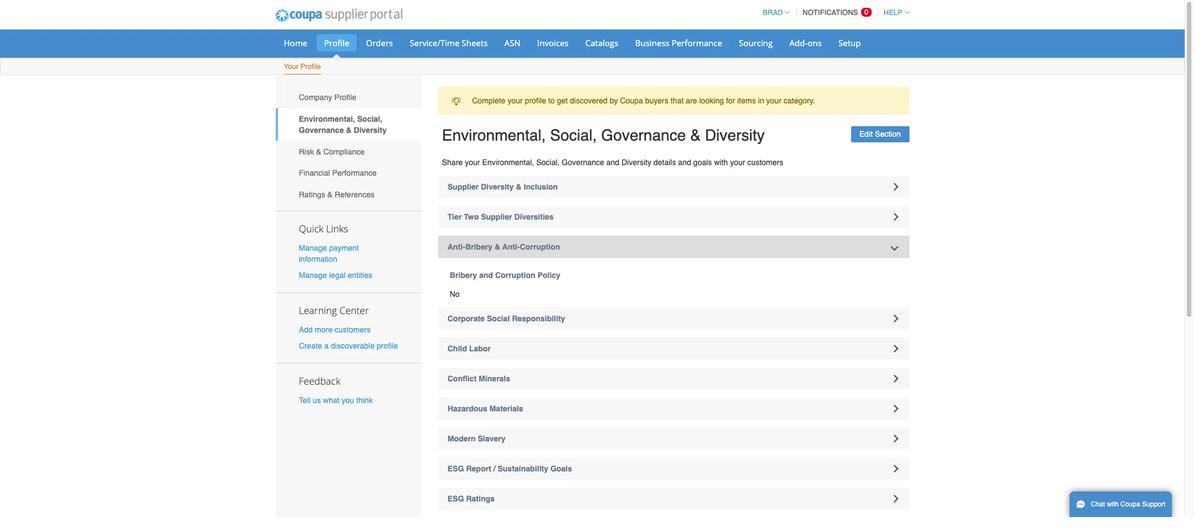 Task type: vqa. For each thing, say whether or not it's contained in the screenshot.
Chat
yes



Task type: describe. For each thing, give the bounding box(es) containing it.
your
[[284, 62, 298, 71]]

diversity inside dropdown button
[[481, 182, 514, 191]]

home link
[[277, 34, 315, 51]]

1 vertical spatial social,
[[550, 126, 597, 144]]

company
[[299, 93, 332, 102]]

hazardous materials heading
[[438, 398, 909, 420]]

sustainability
[[498, 464, 548, 473]]

/
[[493, 464, 496, 473]]

2 vertical spatial social,
[[536, 158, 560, 167]]

esg report / sustainability goals heading
[[438, 458, 909, 480]]

profile inside alert
[[525, 96, 546, 105]]

orders link
[[359, 34, 400, 51]]

payment
[[329, 243, 359, 252]]

brad link
[[758, 8, 790, 17]]

add-
[[790, 37, 808, 48]]

your profile link
[[283, 60, 321, 75]]

child labor
[[448, 344, 491, 353]]

financial performance
[[299, 169, 377, 178]]

social
[[487, 314, 510, 323]]

help
[[884, 8, 903, 17]]

risk
[[299, 147, 314, 156]]

goals
[[550, 464, 572, 473]]

bribery inside dropdown button
[[465, 242, 493, 251]]

2 horizontal spatial and
[[678, 158, 691, 167]]

center
[[339, 304, 369, 317]]

1 vertical spatial environmental,
[[442, 126, 546, 144]]

service/time
[[410, 37, 460, 48]]

1 horizontal spatial and
[[606, 158, 619, 167]]

tell us what you think
[[299, 396, 373, 405]]

diversity left details
[[622, 158, 651, 167]]

slavery
[[478, 434, 506, 443]]

policy
[[538, 271, 561, 280]]

child labor heading
[[438, 337, 909, 360]]

your right goals
[[730, 158, 745, 167]]

what
[[323, 396, 340, 405]]

with inside the chat with coupa support "button"
[[1107, 500, 1119, 508]]

catalogs link
[[578, 34, 626, 51]]

0 horizontal spatial customers
[[335, 325, 371, 334]]

anti-bribery & anti-corruption button
[[438, 236, 909, 258]]

& right risk
[[316, 147, 321, 156]]

child
[[448, 344, 467, 353]]

supplier diversity & inclusion heading
[[438, 176, 909, 198]]

ratings & references link
[[275, 184, 421, 205]]

edit
[[859, 130, 873, 139]]

diversity down the for
[[705, 126, 765, 144]]

& up goals
[[690, 126, 701, 144]]

complete your profile to get discovered by coupa buyers that are looking for items in your category.
[[472, 96, 815, 105]]

your right share at the left top
[[465, 158, 480, 167]]

think
[[356, 396, 373, 405]]

chat with coupa support button
[[1070, 491, 1172, 517]]

looking
[[699, 96, 724, 105]]

risk & compliance link
[[275, 141, 421, 162]]

modern slavery
[[448, 434, 506, 443]]

create a discoverable profile
[[299, 342, 398, 350]]

1 vertical spatial bribery
[[450, 271, 477, 280]]

add-ons
[[790, 37, 822, 48]]

discovered
[[570, 96, 608, 105]]

chat with coupa support
[[1091, 500, 1166, 508]]

sheets
[[462, 37, 488, 48]]

1 vertical spatial corruption
[[495, 271, 535, 280]]

anti-bribery & anti-corruption heading
[[438, 236, 909, 258]]

entities
[[348, 271, 372, 280]]

add more customers
[[299, 325, 371, 334]]

help link
[[879, 8, 909, 17]]

more
[[315, 325, 333, 334]]

minerals
[[479, 374, 510, 383]]

catalogs
[[585, 37, 618, 48]]

sourcing link
[[732, 34, 780, 51]]

edit section
[[859, 130, 901, 139]]

corporate
[[448, 314, 485, 323]]

your right in
[[766, 96, 781, 105]]

esg report / sustainability goals
[[448, 464, 572, 473]]

by
[[610, 96, 618, 105]]

2 anti- from the left
[[502, 242, 520, 251]]

asn link
[[497, 34, 528, 51]]

supplier inside tier two supplier diversities dropdown button
[[481, 212, 512, 221]]

0 vertical spatial with
[[714, 158, 728, 167]]

performance for financial performance
[[332, 169, 377, 178]]

esg ratings
[[448, 494, 495, 503]]

modern
[[448, 434, 476, 443]]

a
[[324, 342, 329, 350]]

for
[[726, 96, 735, 105]]

conflict minerals
[[448, 374, 510, 383]]

manage legal entities
[[299, 271, 372, 280]]

hazardous
[[448, 404, 487, 413]]

links
[[326, 222, 348, 235]]

setup
[[839, 37, 861, 48]]

0 vertical spatial profile
[[324, 37, 349, 48]]

conflict minerals button
[[438, 368, 909, 390]]

0 vertical spatial ratings
[[299, 190, 325, 199]]

social, inside environmental, social, governance & diversity link
[[357, 115, 382, 123]]

share
[[442, 158, 463, 167]]

ons
[[808, 37, 822, 48]]

tell
[[299, 396, 311, 405]]

quick
[[299, 222, 324, 235]]

invoices link
[[530, 34, 576, 51]]

supplier diversity & inclusion button
[[438, 176, 909, 198]]

financial performance link
[[275, 162, 421, 184]]



Task type: locate. For each thing, give the bounding box(es) containing it.
manage down information
[[299, 271, 327, 280]]

1 horizontal spatial supplier
[[481, 212, 512, 221]]

learning center
[[299, 304, 369, 317]]

0 horizontal spatial profile
[[377, 342, 398, 350]]

& up 'bribery and corruption policy'
[[495, 242, 500, 251]]

1 esg from the top
[[448, 464, 464, 473]]

1 horizontal spatial customers
[[747, 158, 783, 167]]

service/time sheets
[[410, 37, 488, 48]]

complete
[[472, 96, 505, 105]]

no
[[450, 290, 460, 299]]

social, down get
[[550, 126, 597, 144]]

home
[[284, 37, 307, 48]]

supplier right two
[[481, 212, 512, 221]]

ratings down "report"
[[466, 494, 495, 503]]

and down "anti-bribery & anti-corruption"
[[479, 271, 493, 280]]

diversity inside environmental, social, governance & diversity
[[354, 126, 387, 135]]

and left details
[[606, 158, 619, 167]]

modern slavery button
[[438, 428, 909, 450]]

esg for esg ratings
[[448, 494, 464, 503]]

legal
[[329, 271, 346, 280]]

1 horizontal spatial environmental, social, governance & diversity
[[442, 126, 765, 144]]

hazardous materials button
[[438, 398, 909, 420]]

sourcing
[[739, 37, 773, 48]]

2 vertical spatial profile
[[334, 93, 356, 102]]

profile right the your
[[300, 62, 321, 71]]

setup link
[[831, 34, 868, 51]]

service/time sheets link
[[403, 34, 495, 51]]

ratings down financial
[[299, 190, 325, 199]]

1 vertical spatial with
[[1107, 500, 1119, 508]]

anti- up 'bribery and corruption policy'
[[502, 242, 520, 251]]

performance for business performance
[[672, 37, 722, 48]]

your
[[508, 96, 523, 105], [766, 96, 781, 105], [465, 158, 480, 167], [730, 158, 745, 167]]

1 horizontal spatial anti-
[[502, 242, 520, 251]]

1 vertical spatial coupa
[[1121, 500, 1140, 508]]

1 vertical spatial manage
[[299, 271, 327, 280]]

with right goals
[[714, 158, 728, 167]]

complete your profile to get discovered by coupa buyers that are looking for items in your category. alert
[[438, 87, 909, 115]]

0 vertical spatial bribery
[[465, 242, 493, 251]]

business performance
[[635, 37, 722, 48]]

hazardous materials
[[448, 404, 523, 413]]

environmental, down complete on the left of the page
[[442, 126, 546, 144]]

diversities
[[514, 212, 554, 221]]

add more customers link
[[299, 325, 371, 334]]

environmental, social, governance & diversity
[[299, 115, 387, 135], [442, 126, 765, 144]]

1 horizontal spatial performance
[[672, 37, 722, 48]]

profile for your profile
[[300, 62, 321, 71]]

0 horizontal spatial ratings
[[299, 190, 325, 199]]

environmental, social, governance & diversity up compliance
[[299, 115, 387, 135]]

us
[[313, 396, 321, 405]]

responsibility
[[512, 314, 565, 323]]

coupa right the by
[[620, 96, 643, 105]]

diversity up tier two supplier diversities
[[481, 182, 514, 191]]

environmental, social, governance & diversity link
[[275, 108, 421, 141]]

social, up inclusion
[[536, 158, 560, 167]]

and left goals
[[678, 158, 691, 167]]

0 vertical spatial corruption
[[520, 242, 560, 251]]

brad
[[763, 8, 783, 17]]

section
[[875, 130, 901, 139]]

report
[[466, 464, 491, 473]]

feedback
[[299, 374, 340, 388]]

manage payment information
[[299, 243, 359, 263]]

chat
[[1091, 500, 1105, 508]]

child labor button
[[438, 337, 909, 360]]

coupa left support
[[1121, 500, 1140, 508]]

to
[[548, 96, 555, 105]]

asn
[[504, 37, 521, 48]]

performance right 'business'
[[672, 37, 722, 48]]

0 vertical spatial profile
[[525, 96, 546, 105]]

corporate social responsibility button
[[438, 307, 909, 330]]

0 horizontal spatial environmental, social, governance & diversity
[[299, 115, 387, 135]]

conflict minerals heading
[[438, 368, 909, 390]]

1 vertical spatial supplier
[[481, 212, 512, 221]]

corruption inside dropdown button
[[520, 242, 560, 251]]

bribery
[[465, 242, 493, 251], [450, 271, 477, 280]]

company profile link
[[275, 87, 421, 108]]

profile for company profile
[[334, 93, 356, 102]]

coupa inside "button"
[[1121, 500, 1140, 508]]

add
[[299, 325, 313, 334]]

supplier down share at the left top
[[448, 182, 479, 191]]

0 horizontal spatial supplier
[[448, 182, 479, 191]]

1 vertical spatial esg
[[448, 494, 464, 503]]

environmental, social, governance & diversity up share your environmental, social, governance and diversity details and goals with your customers
[[442, 126, 765, 144]]

notifications 0
[[803, 8, 868, 17]]

business performance link
[[628, 34, 729, 51]]

2 vertical spatial environmental,
[[482, 158, 534, 167]]

category.
[[784, 96, 815, 105]]

manage for manage legal entities
[[299, 271, 327, 280]]

performance inside business performance link
[[672, 37, 722, 48]]

1 vertical spatial profile
[[300, 62, 321, 71]]

2 manage from the top
[[299, 271, 327, 280]]

references
[[335, 190, 375, 199]]

learning
[[299, 304, 337, 317]]

& down financial performance
[[327, 190, 333, 199]]

manage payment information link
[[299, 243, 359, 263]]

& left inclusion
[[516, 182, 522, 191]]

with right chat
[[1107, 500, 1119, 508]]

profile link
[[317, 34, 357, 51]]

environmental, inside environmental, social, governance & diversity link
[[299, 115, 355, 123]]

1 anti- from the left
[[448, 242, 465, 251]]

environmental, up supplier diversity & inclusion
[[482, 158, 534, 167]]

materials
[[490, 404, 523, 413]]

esg for esg report / sustainability goals
[[448, 464, 464, 473]]

performance
[[672, 37, 722, 48], [332, 169, 377, 178]]

anti- down tier
[[448, 242, 465, 251]]

business
[[635, 37, 670, 48]]

manage up information
[[299, 243, 327, 252]]

environmental, down company profile
[[299, 115, 355, 123]]

coupa inside alert
[[620, 96, 643, 105]]

profile left to at top left
[[525, 96, 546, 105]]

profile down coupa supplier portal "image"
[[324, 37, 349, 48]]

manage for manage payment information
[[299, 243, 327, 252]]

tier two supplier diversities button
[[438, 206, 909, 228]]

performance inside financial performance link
[[332, 169, 377, 178]]

create
[[299, 342, 322, 350]]

profile
[[525, 96, 546, 105], [377, 342, 398, 350]]

profile right discoverable
[[377, 342, 398, 350]]

performance up references
[[332, 169, 377, 178]]

anti-
[[448, 242, 465, 251], [502, 242, 520, 251]]

tier
[[448, 212, 462, 221]]

details
[[654, 158, 676, 167]]

0 horizontal spatial performance
[[332, 169, 377, 178]]

1 horizontal spatial ratings
[[466, 494, 495, 503]]

esg ratings heading
[[438, 488, 909, 510]]

0 vertical spatial manage
[[299, 243, 327, 252]]

orders
[[366, 37, 393, 48]]

supplier inside supplier diversity & inclusion dropdown button
[[448, 182, 479, 191]]

discoverable
[[331, 342, 375, 350]]

company profile
[[299, 93, 356, 102]]

2 esg from the top
[[448, 494, 464, 503]]

social,
[[357, 115, 382, 123], [550, 126, 597, 144], [536, 158, 560, 167]]

navigation
[[758, 2, 909, 23]]

environmental,
[[299, 115, 355, 123], [442, 126, 546, 144], [482, 158, 534, 167]]

tier two supplier diversities heading
[[438, 206, 909, 228]]

manage inside the manage payment information
[[299, 243, 327, 252]]

1 horizontal spatial with
[[1107, 500, 1119, 508]]

0 vertical spatial social,
[[357, 115, 382, 123]]

create a discoverable profile link
[[299, 342, 398, 350]]

with
[[714, 158, 728, 167], [1107, 500, 1119, 508]]

1 vertical spatial customers
[[335, 325, 371, 334]]

0 horizontal spatial with
[[714, 158, 728, 167]]

buyers
[[645, 96, 669, 105]]

profile up environmental, social, governance & diversity link
[[334, 93, 356, 102]]

social, down company profile link at the left of page
[[357, 115, 382, 123]]

coupa supplier portal image
[[267, 2, 410, 29]]

& up risk & compliance link
[[346, 126, 352, 135]]

corruption down "anti-bribery & anti-corruption"
[[495, 271, 535, 280]]

0 horizontal spatial and
[[479, 271, 493, 280]]

1 manage from the top
[[299, 243, 327, 252]]

corporate social responsibility heading
[[438, 307, 909, 330]]

coupa
[[620, 96, 643, 105], [1121, 500, 1140, 508]]

1 horizontal spatial coupa
[[1121, 500, 1140, 508]]

edit section link
[[851, 126, 909, 142]]

0 vertical spatial customers
[[747, 158, 783, 167]]

your right complete on the left of the page
[[508, 96, 523, 105]]

governance inside environmental, social, governance & diversity
[[299, 126, 344, 135]]

compliance
[[323, 147, 365, 156]]

add-ons link
[[782, 34, 829, 51]]

bribery and corruption policy
[[450, 271, 561, 280]]

esg
[[448, 464, 464, 473], [448, 494, 464, 503]]

governance
[[299, 126, 344, 135], [601, 126, 686, 144], [562, 158, 604, 167]]

labor
[[469, 344, 491, 353]]

0 vertical spatial performance
[[672, 37, 722, 48]]

anti-bribery & anti-corruption
[[448, 242, 560, 251]]

1 vertical spatial ratings
[[466, 494, 495, 503]]

corruption up policy
[[520, 242, 560, 251]]

0 horizontal spatial anti-
[[448, 242, 465, 251]]

1 vertical spatial profile
[[377, 342, 398, 350]]

ratings inside dropdown button
[[466, 494, 495, 503]]

0 vertical spatial coupa
[[620, 96, 643, 105]]

1 horizontal spatial profile
[[525, 96, 546, 105]]

bribery up no
[[450, 271, 477, 280]]

0 vertical spatial supplier
[[448, 182, 479, 191]]

0 vertical spatial environmental,
[[299, 115, 355, 123]]

in
[[758, 96, 764, 105]]

navigation containing notifications 0
[[758, 2, 909, 23]]

bribery down two
[[465, 242, 493, 251]]

items
[[737, 96, 756, 105]]

corporate social responsibility
[[448, 314, 565, 323]]

diversity up risk & compliance link
[[354, 126, 387, 135]]

esg ratings button
[[438, 488, 909, 510]]

0 vertical spatial esg
[[448, 464, 464, 473]]

0 horizontal spatial coupa
[[620, 96, 643, 105]]

customers
[[747, 158, 783, 167], [335, 325, 371, 334]]

share your environmental, social, governance and diversity details and goals with your customers
[[442, 158, 783, 167]]

ratings & references
[[299, 190, 375, 199]]

manage
[[299, 243, 327, 252], [299, 271, 327, 280]]

risk & compliance
[[299, 147, 365, 156]]

1 vertical spatial performance
[[332, 169, 377, 178]]

modern slavery heading
[[438, 428, 909, 450]]



